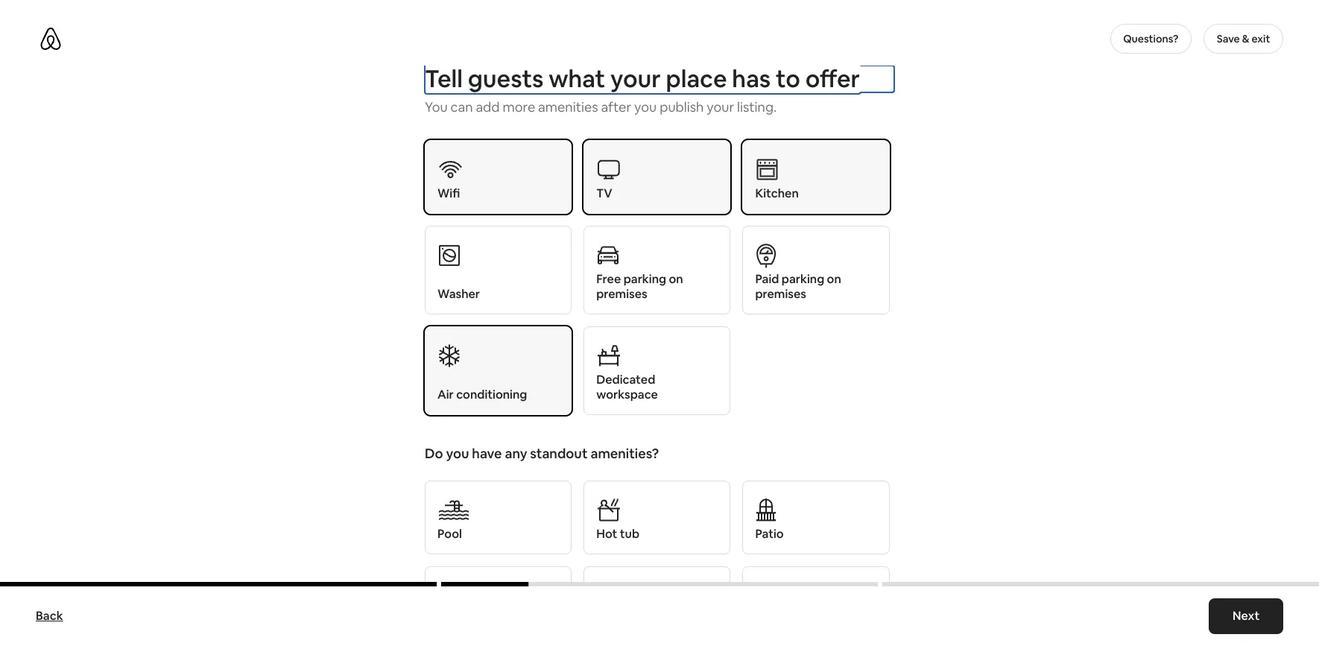 Task type: describe. For each thing, give the bounding box(es) containing it.
air conditioning
[[438, 387, 527, 402]]

kitchen
[[755, 186, 799, 201]]

hot tub
[[596, 526, 640, 542]]

more
[[503, 98, 535, 116]]

questions? button
[[1110, 24, 1192, 54]]

back button
[[28, 601, 71, 631]]

on for paid parking on premises
[[827, 271, 841, 287]]

exit
[[1252, 32, 1270, 45]]

tub
[[620, 526, 640, 542]]

questions?
[[1123, 32, 1179, 45]]

dedicated
[[596, 372, 655, 388]]

next
[[1233, 608, 1260, 624]]

0 vertical spatial your
[[610, 63, 661, 94]]

premises for free
[[596, 286, 647, 302]]

Free parking on premises button
[[584, 226, 731, 315]]

place
[[666, 63, 727, 94]]

Hot tub button
[[584, 481, 731, 555]]

premises for paid
[[755, 286, 806, 302]]

parking for free
[[624, 271, 666, 287]]

parking for paid
[[782, 271, 824, 287]]

Patio button
[[743, 481, 890, 555]]

after
[[601, 98, 631, 116]]

Air conditioning button
[[425, 326, 572, 415]]

Kitchen button
[[743, 140, 890, 214]]

tell guests what your place has to offer you can add more amenities after you publish your listing.
[[425, 63, 860, 116]]

do
[[425, 445, 443, 462]]

have
[[472, 445, 502, 462]]

Wifi button
[[425, 140, 572, 214]]

1 vertical spatial your
[[707, 98, 734, 116]]

paid
[[755, 271, 779, 287]]

has
[[732, 63, 771, 94]]

workspace
[[596, 387, 658, 402]]

&
[[1242, 32, 1250, 45]]

paid parking on premises
[[755, 271, 841, 302]]

do you have any standout amenities?
[[425, 445, 659, 462]]

amenities
[[538, 98, 598, 116]]

on for free parking on premises
[[669, 271, 683, 287]]

dedicated workspace
[[596, 372, 658, 402]]



Task type: locate. For each thing, give the bounding box(es) containing it.
free
[[596, 271, 621, 287]]

1 horizontal spatial parking
[[782, 271, 824, 287]]

you right do
[[446, 445, 469, 462]]

save & exit button
[[1204, 24, 1283, 54]]

on right paid
[[827, 271, 841, 287]]

1 horizontal spatial on
[[827, 271, 841, 287]]

free parking on premises
[[596, 271, 683, 302]]

1 parking from the left
[[624, 271, 666, 287]]

Pool button
[[425, 481, 572, 555]]

air
[[438, 387, 454, 402]]

publish
[[660, 98, 704, 116]]

0 horizontal spatial on
[[669, 271, 683, 287]]

conditioning
[[456, 387, 527, 402]]

pool
[[438, 526, 462, 542]]

guests
[[468, 63, 544, 94]]

2 premises from the left
[[755, 286, 806, 302]]

you inside tell guests what your place has to offer you can add more amenities after you publish your listing.
[[634, 98, 657, 116]]

premises inside 'free parking on premises'
[[596, 286, 647, 302]]

parking right paid
[[782, 271, 824, 287]]

2 on from the left
[[827, 271, 841, 287]]

you right 'after'
[[634, 98, 657, 116]]

washer
[[438, 286, 480, 302]]

0 vertical spatial you
[[634, 98, 657, 116]]

on inside 'free parking on premises'
[[669, 271, 683, 287]]

your left listing.
[[707, 98, 734, 116]]

next button
[[1209, 598, 1283, 634]]

Paid parking on premises button
[[743, 226, 890, 315]]

parking right free
[[624, 271, 666, 287]]

premises inside 'paid parking on premises'
[[755, 286, 806, 302]]

1 vertical spatial you
[[446, 445, 469, 462]]

your up 'after'
[[610, 63, 661, 94]]

listing.
[[737, 98, 777, 116]]

TV button
[[584, 140, 731, 214]]

wifi
[[438, 186, 460, 201]]

0 horizontal spatial premises
[[596, 286, 647, 302]]

offer
[[806, 63, 860, 94]]

on
[[669, 271, 683, 287], [827, 271, 841, 287]]

1 premises from the left
[[596, 286, 647, 302]]

Dedicated workspace button
[[584, 326, 731, 415]]

what
[[549, 63, 605, 94]]

save & exit
[[1217, 32, 1270, 45]]

on right free
[[669, 271, 683, 287]]

to
[[776, 63, 800, 94]]

standout
[[530, 445, 588, 462]]

1 horizontal spatial your
[[707, 98, 734, 116]]

tell
[[425, 63, 463, 94]]

amenities?
[[591, 445, 659, 462]]

your
[[610, 63, 661, 94], [707, 98, 734, 116]]

premises
[[596, 286, 647, 302], [755, 286, 806, 302]]

add
[[476, 98, 500, 116]]

1 horizontal spatial premises
[[755, 286, 806, 302]]

can
[[451, 98, 473, 116]]

parking
[[624, 271, 666, 287], [782, 271, 824, 287]]

you
[[425, 98, 448, 116]]

1 horizontal spatial you
[[634, 98, 657, 116]]

you
[[634, 98, 657, 116], [446, 445, 469, 462]]

Washer button
[[425, 226, 572, 315]]

save
[[1217, 32, 1240, 45]]

2 parking from the left
[[782, 271, 824, 287]]

tv
[[596, 186, 612, 201]]

None button
[[425, 566, 572, 640], [584, 566, 731, 640], [743, 566, 890, 640], [425, 566, 572, 640], [584, 566, 731, 640], [743, 566, 890, 640]]

0 horizontal spatial you
[[446, 445, 469, 462]]

1 on from the left
[[669, 271, 683, 287]]

hot
[[596, 526, 617, 542]]

on inside 'paid parking on premises'
[[827, 271, 841, 287]]

0 horizontal spatial parking
[[624, 271, 666, 287]]

back
[[36, 608, 63, 624]]

any
[[505, 445, 527, 462]]

parking inside 'free parking on premises'
[[624, 271, 666, 287]]

0 horizontal spatial your
[[610, 63, 661, 94]]

patio
[[755, 526, 784, 542]]

parking inside 'paid parking on premises'
[[782, 271, 824, 287]]



Task type: vqa. For each thing, say whether or not it's contained in the screenshot.
Standout
yes



